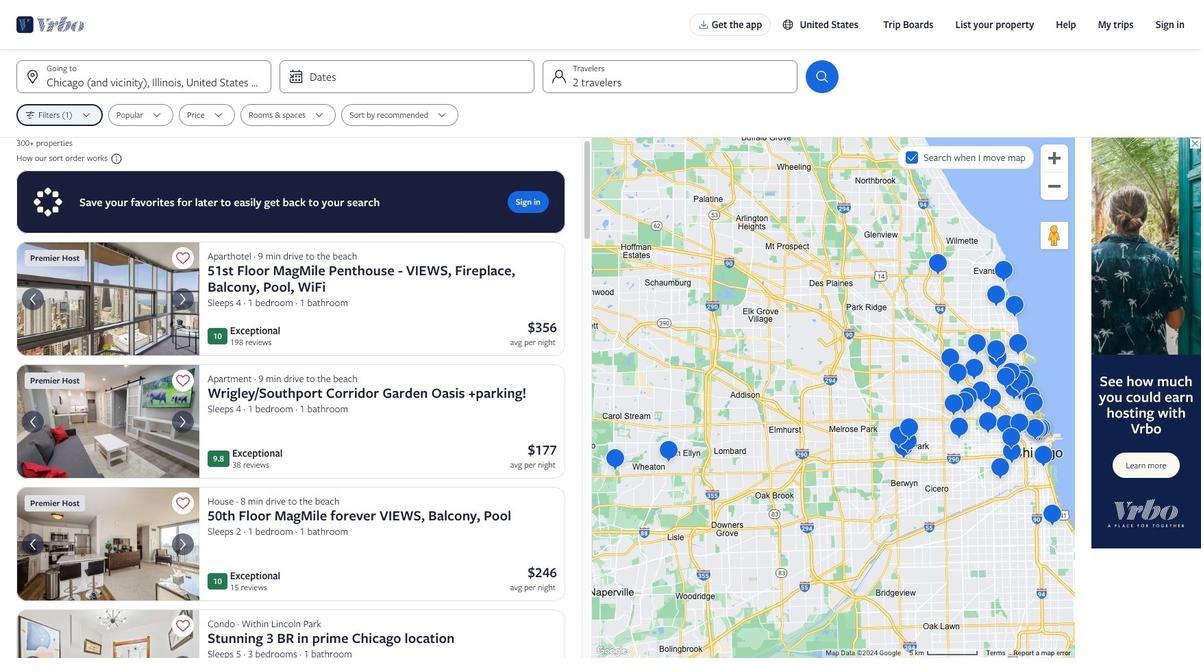 Task type: locate. For each thing, give the bounding box(es) containing it.
1 living area image from the top
[[16, 365, 199, 479]]

living area image
[[16, 365, 199, 479], [16, 610, 199, 659]]

small image
[[108, 153, 123, 165]]

google image
[[596, 645, 628, 659]]

map region
[[592, 138, 1076, 659]]

show previous image for wrigley/southport corridor garden oasis +parking! image
[[25, 414, 41, 430]]

0 vertical spatial living area image
[[16, 365, 199, 479]]

show previous image for 50th floor magmile forever views, balcony, pool image
[[25, 536, 41, 553]]

1 vertical spatial living area image
[[16, 610, 199, 659]]

show previous image for 51st floor magmile penthouse - views, fireplace, balcony, pool, wifi image
[[25, 291, 41, 308]]

show next image for 51st floor magmile penthouse - views, fireplace, balcony, pool, wifi image
[[175, 291, 191, 308]]

search image
[[814, 69, 831, 85]]



Task type: vqa. For each thing, say whether or not it's contained in the screenshot.
Show previous image for 51st Floor MagMile Penthouse - VIEWS, Fireplace, Balcony, Pool, WiFi
yes



Task type: describe. For each thing, give the bounding box(es) containing it.
show next image for wrigley/southport corridor garden oasis +parking! image
[[175, 414, 191, 430]]

private kitchen image
[[16, 487, 199, 602]]

interior image
[[16, 242, 199, 357]]

2 living area image from the top
[[16, 610, 199, 659]]

show next image for 50th floor magmile forever views, balcony, pool image
[[175, 536, 191, 553]]

download the app button image
[[698, 19, 709, 30]]

vrbo logo image
[[16, 14, 84, 36]]

small image
[[782, 19, 795, 31]]



